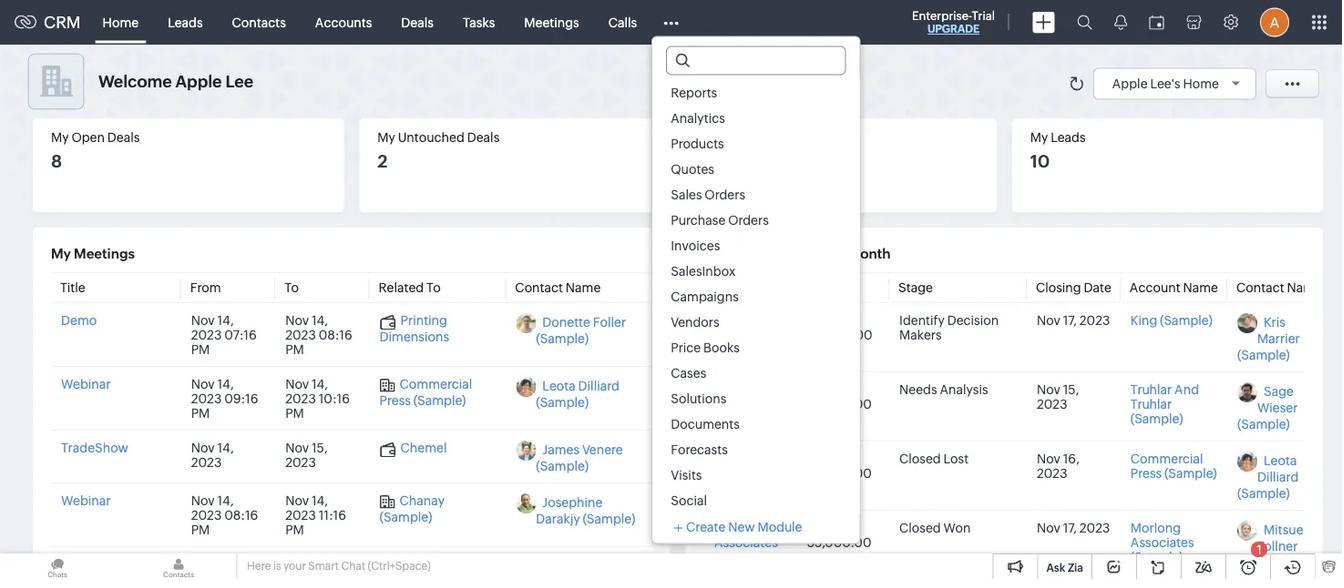 Task type: vqa. For each thing, say whether or not it's contained in the screenshot.


Task type: locate. For each thing, give the bounding box(es) containing it.
deal
[[713, 280, 740, 295]]

press inside commercial press
[[714, 466, 745, 481]]

deal name link
[[713, 280, 777, 295]]

1 horizontal spatial nov 15, 2023
[[1037, 382, 1079, 412]]

nov 14, 2023 08:16 pm down to link
[[285, 313, 353, 357]]

my inside "my untouched deals 2"
[[378, 130, 395, 145]]

new
[[728, 520, 755, 535]]

15, down nov 14, 2023 10:16 pm
[[312, 441, 328, 455]]

14, up smart
[[312, 494, 328, 508]]

king up books
[[714, 313, 741, 328]]

14, inside nov 14, 2023 07:16 pm
[[217, 313, 234, 328]]

contact up donette
[[515, 280, 563, 295]]

associates for morlong associates
[[714, 535, 778, 550]]

nov 17, 2023 for king
[[1037, 313, 1110, 328]]

1 associates from the left
[[714, 535, 778, 550]]

press down forecasts link in the bottom of the page
[[714, 466, 745, 481]]

1 horizontal spatial home
[[1183, 76, 1220, 91]]

apple left lee
[[176, 72, 222, 91]]

$ right "commercial press" "link"
[[807, 452, 815, 466]]

social
[[671, 494, 707, 508]]

commercial down documents link
[[714, 452, 787, 466]]

2 morlong from the left
[[1131, 521, 1181, 535]]

1 horizontal spatial meetings
[[524, 15, 579, 30]]

pm inside nov 14, 2023 10:16 pm
[[285, 406, 304, 421]]

$ 45,000.00 up $ 35,000.00
[[807, 452, 872, 481]]

2 and from the left
[[1175, 382, 1199, 397]]

0 horizontal spatial morlong
[[714, 521, 765, 535]]

09:16
[[224, 391, 258, 406]]

webinar down the demo
[[61, 377, 111, 391]]

1 horizontal spatial morlong
[[1131, 521, 1181, 535]]

contact name link up donette
[[515, 280, 601, 295]]

truhlar
[[714, 382, 756, 397], [1131, 382, 1172, 397], [714, 397, 756, 412], [1131, 397, 1172, 412]]

chanay (sample) link
[[380, 494, 445, 524]]

salesinbox
[[671, 264, 736, 278]]

0 vertical spatial 15,
[[1063, 382, 1079, 397]]

leota dilliard (sample) up james
[[536, 379, 620, 410]]

commercial down truhlar and truhlar (sample)
[[1131, 452, 1203, 466]]

calls link
[[594, 0, 652, 44]]

2
[[378, 152, 388, 171]]

meetings link
[[510, 0, 594, 44]]

1 horizontal spatial contact name link
[[1236, 280, 1322, 295]]

is
[[273, 561, 281, 573]]

2023 inside nov 14, 2023
[[191, 455, 222, 470]]

my inside my open deals 8
[[51, 130, 69, 145]]

contact name up donette
[[515, 280, 601, 295]]

purchase
[[671, 213, 726, 227]]

webinar link
[[61, 377, 111, 391], [61, 494, 111, 508]]

meetings up "title" link
[[74, 246, 135, 262]]

1 vertical spatial webinar link
[[61, 494, 111, 508]]

(sample) inside kris marrier (sample)
[[1237, 348, 1290, 362]]

needs
[[899, 382, 937, 397]]

08:16 up 10:16
[[319, 328, 353, 342]]

10
[[1031, 152, 1050, 171]]

1 vertical spatial 45,000.00
[[807, 466, 872, 481]]

name right deal
[[742, 280, 777, 295]]

1 45,000.00 from the top
[[807, 397, 872, 412]]

commercial press
[[714, 452, 787, 481]]

orders down sales orders link
[[728, 213, 769, 227]]

0 horizontal spatial to
[[284, 280, 299, 295]]

2 nov 17, 2023 from the top
[[1037, 521, 1110, 535]]

orders for sales orders
[[705, 187, 746, 202]]

leota dilliard (sample) link up james
[[536, 379, 620, 410]]

dilliard up mitsue
[[1257, 470, 1299, 484]]

nov 14, 2023 07:16 pm
[[191, 313, 257, 357]]

1 $ 45,000.00 from the top
[[807, 382, 872, 412]]

leads link
[[153, 0, 217, 44]]

1 horizontal spatial king
[[1131, 313, 1157, 328]]

$ down 60,000.00
[[807, 382, 815, 397]]

1 webinar from the top
[[61, 377, 111, 391]]

sage wieser (sample)
[[1237, 384, 1298, 432]]

1 horizontal spatial leota dilliard (sample)
[[1237, 453, 1299, 501]]

printing
[[401, 313, 447, 328]]

visits link
[[653, 463, 860, 488]]

leota down wieser
[[1264, 453, 1297, 468]]

14, right 09:16 in the left bottom of the page
[[312, 377, 328, 391]]

2 $ from the top
[[807, 382, 815, 397]]

8
[[51, 152, 62, 171]]

webinar link down the demo
[[61, 377, 111, 391]]

salesinbox link
[[653, 258, 860, 284]]

leota dilliard (sample) up mitsue
[[1237, 453, 1299, 501]]

to link
[[284, 280, 299, 295]]

and down king (sample)
[[1175, 382, 1199, 397]]

0 horizontal spatial king
[[714, 313, 741, 328]]

1 king from the left
[[714, 313, 741, 328]]

1 vertical spatial closed
[[899, 521, 941, 535]]

cases
[[671, 366, 707, 381]]

0 horizontal spatial closing
[[766, 246, 816, 262]]

chemel link
[[380, 441, 447, 457]]

0 horizontal spatial nov 15, 2023
[[285, 441, 328, 470]]

1 horizontal spatial contact
[[1236, 280, 1284, 295]]

leads inside 'my leads 10'
[[1051, 130, 1086, 145]]

0 vertical spatial leota dilliard (sample)
[[536, 379, 620, 410]]

0 horizontal spatial leads
[[168, 15, 203, 30]]

my up "title" link
[[51, 246, 71, 262]]

1 vertical spatial orders
[[728, 213, 769, 227]]

17, down closing date link
[[1063, 313, 1077, 328]]

14, inside nov 14, 2023 09:16 pm
[[217, 377, 234, 391]]

my untouched deals 2
[[378, 130, 500, 171]]

0 vertical spatial closed
[[899, 452, 941, 466]]

to right from
[[284, 280, 299, 295]]

chats image
[[0, 554, 115, 580]]

08:16 up here
[[224, 508, 258, 523]]

my down the analytics at the top of page
[[704, 130, 722, 145]]

and up documents link
[[758, 382, 783, 397]]

create menu element
[[1022, 0, 1066, 44]]

1 vertical spatial 15,
[[312, 441, 328, 455]]

1 horizontal spatial 08:16
[[319, 328, 353, 342]]

press up morlong associates (sample)
[[1131, 466, 1162, 481]]

kris marrier (sample)
[[1237, 315, 1300, 362]]

17, for morlong associates (sample)
[[1063, 521, 1077, 535]]

15,
[[1063, 382, 1079, 397], [312, 441, 328, 455]]

deals right open at top
[[107, 130, 140, 145]]

2 17, from the top
[[1063, 521, 1077, 535]]

1 horizontal spatial leota
[[1264, 453, 1297, 468]]

14, down nov 14, 2023 07:16 pm at the bottom
[[217, 377, 234, 391]]

1 vertical spatial $ 45,000.00
[[807, 452, 872, 481]]

meetings left the calls link
[[524, 15, 579, 30]]

commercial press (sample) link up chemel
[[380, 377, 472, 407]]

2 associates from the left
[[1131, 535, 1194, 550]]

ask
[[1047, 562, 1066, 574]]

1 vertical spatial home
[[1183, 76, 1220, 91]]

$ 45,000.00 down 60,000.00
[[807, 382, 872, 412]]

trial
[[972, 9, 995, 22]]

lee
[[226, 72, 254, 91]]

0 vertical spatial nov 15, 2023
[[1037, 382, 1079, 412]]

orders
[[705, 187, 746, 202], [728, 213, 769, 227]]

0 vertical spatial 45,000.00
[[807, 397, 872, 412]]

0 vertical spatial nov 17, 2023
[[1037, 313, 1110, 328]]

deals link
[[387, 0, 448, 44]]

home right 'lee's'
[[1183, 76, 1220, 91]]

1 vertical spatial leota dilliard (sample)
[[1237, 453, 1299, 501]]

2023 inside nov 14, 2023 09:16 pm
[[191, 391, 222, 406]]

0 vertical spatial webinar
[[61, 377, 111, 391]]

truhlar and truhlar (sample) link
[[1131, 382, 1199, 426]]

1 name from the left
[[566, 280, 601, 295]]

printing dimensions
[[380, 313, 449, 344]]

1 $ from the top
[[807, 313, 815, 328]]

my up 10
[[1031, 130, 1048, 145]]

nov 15, 2023 up the 16,
[[1037, 382, 1079, 412]]

nov 14, 2023 11:16 pm
[[285, 494, 346, 537]]

webinar down tradeshow link at the left bottom of the page
[[61, 494, 111, 508]]

1 horizontal spatial apple
[[1113, 76, 1148, 91]]

0 horizontal spatial contact name link
[[515, 280, 601, 295]]

list box
[[653, 80, 860, 514]]

1 horizontal spatial leads
[[1051, 130, 1086, 145]]

morlong for morlong associates (sample)
[[1131, 521, 1181, 535]]

14,
[[217, 313, 234, 328], [312, 313, 328, 328], [217, 377, 234, 391], [312, 377, 328, 391], [217, 441, 234, 455], [217, 494, 234, 508], [312, 494, 328, 508]]

press for "commercial press" "link"
[[714, 466, 745, 481]]

nov down nov 14, 2023 09:16 pm
[[191, 441, 215, 455]]

king down account
[[1131, 313, 1157, 328]]

1 vertical spatial leota
[[1264, 453, 1297, 468]]

james venere (sample)
[[536, 443, 623, 474]]

3 $ from the top
[[807, 452, 815, 466]]

nov 15, 2023
[[1037, 382, 1079, 412], [285, 441, 328, 470]]

0 vertical spatial leota dilliard (sample) link
[[536, 379, 620, 410]]

45,000.00 up $ 35,000.00
[[807, 466, 872, 481]]

closing left "date"
[[1036, 280, 1081, 295]]

1 horizontal spatial associates
[[1131, 535, 1194, 550]]

1 contact name link from the left
[[515, 280, 601, 295]]

1 vertical spatial commercial press (sample)
[[1131, 452, 1217, 481]]

closed left lost
[[899, 452, 941, 466]]

my inside 'my leads 10'
[[1031, 130, 1048, 145]]

and inside truhlar and truhlar attys
[[758, 382, 783, 397]]

pm inside 'nov 14, 2023 11:16 pm'
[[285, 523, 304, 537]]

morlong inside morlong associates
[[714, 521, 765, 535]]

$ inside $ 60,000.00
[[807, 313, 815, 328]]

$ for king
[[807, 313, 815, 328]]

name for account name link
[[1183, 280, 1218, 295]]

to right related
[[427, 280, 441, 295]]

name up king (sample)
[[1183, 280, 1218, 295]]

1 vertical spatial meetings
[[74, 246, 135, 262]]

nov left 09:16 in the left bottom of the page
[[191, 377, 215, 391]]

0 vertical spatial $ 45,000.00
[[807, 382, 872, 412]]

apple lee's home
[[1113, 76, 1220, 91]]

my up 8
[[51, 130, 69, 145]]

my for my untouched deals 2
[[378, 130, 395, 145]]

welcome
[[98, 72, 172, 91]]

nov 14, 2023 10:16 pm
[[285, 377, 350, 421]]

2 contact name link from the left
[[1236, 280, 1322, 295]]

2 contact from the left
[[1236, 280, 1284, 295]]

price books link
[[653, 335, 860, 360]]

$ for commercial press
[[807, 452, 815, 466]]

0 horizontal spatial contact name
[[515, 280, 601, 295]]

0 horizontal spatial associates
[[714, 535, 778, 550]]

apple left 'lee's'
[[1113, 76, 1148, 91]]

2 $ 45,000.00 from the top
[[807, 452, 872, 481]]

0 vertical spatial meetings
[[524, 15, 579, 30]]

james
[[543, 443, 580, 457]]

nov down from
[[191, 313, 215, 328]]

pm up nov 14, 2023 10:16 pm
[[285, 342, 304, 357]]

makers
[[899, 328, 942, 342]]

contacts
[[232, 15, 286, 30]]

contact up kris at right
[[1236, 280, 1284, 295]]

contact name link up kris at right
[[1236, 280, 1322, 295]]

analytics link
[[653, 105, 860, 131]]

nov left 11:16
[[285, 494, 309, 508]]

2 name from the left
[[742, 280, 777, 295]]

1 horizontal spatial commercial press (sample) link
[[1131, 452, 1217, 481]]

0 vertical spatial commercial press (sample) link
[[380, 377, 472, 407]]

commercial press (sample) up chemel
[[380, 377, 472, 407]]

pm
[[191, 342, 210, 357], [285, 342, 304, 357], [191, 406, 210, 421], [285, 406, 304, 421], [191, 523, 210, 537], [285, 523, 304, 537]]

webinar for nov 14, 2023 09:16 pm
[[61, 377, 111, 391]]

king (sample)
[[1131, 313, 1213, 328]]

0 horizontal spatial nov 14, 2023 08:16 pm
[[191, 494, 258, 537]]

$ inside $ 35,000.00
[[807, 521, 815, 535]]

14, up nov 14, 2023 10:16 pm
[[312, 313, 328, 328]]

0 vertical spatial commercial press (sample)
[[380, 377, 472, 407]]

contact name up kris at right
[[1236, 280, 1322, 295]]

0 horizontal spatial dilliard
[[578, 379, 620, 393]]

nov left 10:16
[[285, 377, 309, 391]]

dilliard for right leota dilliard (sample) link
[[1257, 470, 1299, 484]]

closing left 'this'
[[766, 246, 816, 262]]

morlong associates (sample) link
[[1131, 521, 1194, 565]]

0 horizontal spatial apple
[[176, 72, 222, 91]]

nov down nov 14, 2023 10:16 pm
[[285, 441, 309, 455]]

0 vertical spatial webinar link
[[61, 377, 111, 391]]

2 webinar from the top
[[61, 494, 111, 508]]

1 horizontal spatial dilliard
[[1257, 470, 1299, 484]]

0 vertical spatial 17,
[[1063, 313, 1077, 328]]

2 webinar link from the top
[[61, 494, 111, 508]]

commercial press (sample) down truhlar and truhlar (sample)
[[1131, 452, 1217, 481]]

1 closed from the top
[[899, 452, 941, 466]]

truhlar and truhlar (sample)
[[1131, 382, 1199, 426]]

1 nov 17, 2023 from the top
[[1037, 313, 1110, 328]]

1 vertical spatial 17,
[[1063, 521, 1077, 535]]

$ down campaigns link
[[807, 313, 815, 328]]

my up 2
[[378, 130, 395, 145]]

1 horizontal spatial press
[[714, 466, 745, 481]]

3 name from the left
[[1183, 280, 1218, 295]]

my for my meetings
[[51, 246, 71, 262]]

1 17, from the top
[[1063, 313, 1077, 328]]

orders up purchase orders
[[705, 187, 746, 202]]

from
[[190, 280, 221, 295]]

accounts
[[315, 15, 372, 30]]

nov down to link
[[285, 313, 309, 328]]

35,000.00
[[807, 535, 871, 550]]

nov 15, 2023 down nov 14, 2023 10:16 pm
[[285, 441, 328, 470]]

0 vertical spatial calls
[[609, 15, 637, 30]]

commercial down dimensions
[[400, 377, 472, 391]]

commercial press (sample) link down truhlar and truhlar (sample)
[[1131, 452, 1217, 481]]

my up salesinbox
[[704, 246, 724, 262]]

(sample) inside donette foller (sample)
[[536, 331, 589, 346]]

1 vertical spatial webinar
[[61, 494, 111, 508]]

dilliard for the left leota dilliard (sample) link
[[578, 379, 620, 393]]

1 morlong from the left
[[714, 521, 765, 535]]

2 king from the left
[[1131, 313, 1157, 328]]

apple lee's home link
[[1113, 76, 1247, 91]]

14, down from link
[[217, 313, 234, 328]]

calls left "today"
[[725, 130, 753, 145]]

1 horizontal spatial 15,
[[1063, 382, 1079, 397]]

create new module
[[686, 520, 803, 535]]

closed left won
[[899, 521, 941, 535]]

home right crm
[[103, 15, 139, 30]]

0 horizontal spatial 08:16
[[224, 508, 258, 523]]

webinar link down tradeshow link at the left bottom of the page
[[61, 494, 111, 508]]

1 to from the left
[[284, 280, 299, 295]]

45,000.00 down 60,000.00
[[807, 397, 872, 412]]

create new module link
[[674, 520, 803, 535]]

and inside truhlar and truhlar (sample)
[[1175, 382, 1199, 397]]

15, up the 16,
[[1063, 382, 1079, 397]]

nov 17, 2023 down closing date link
[[1037, 313, 1110, 328]]

crm link
[[15, 13, 81, 32]]

0 vertical spatial dilliard
[[578, 379, 620, 393]]

nov inside nov 14, 2023
[[191, 441, 215, 455]]

1 and from the left
[[758, 382, 783, 397]]

solutions link
[[653, 386, 860, 412]]

nov down nov 14, 2023
[[191, 494, 215, 508]]

name for "deal name" link
[[742, 280, 777, 295]]

14, down nov 14, 2023 09:16 pm
[[217, 441, 234, 455]]

0 horizontal spatial calls
[[609, 15, 637, 30]]

title link
[[60, 280, 85, 295]]

leota down donette foller (sample)
[[543, 379, 576, 393]]

0 vertical spatial orders
[[705, 187, 746, 202]]

2 to from the left
[[427, 280, 441, 295]]

1 vertical spatial nov 17, 2023
[[1037, 521, 1110, 535]]

1 horizontal spatial to
[[427, 280, 441, 295]]

nov 14, 2023 08:16 pm down nov 14, 2023
[[191, 494, 258, 537]]

leota dilliard (sample) link up mitsue
[[1237, 453, 1299, 501]]

sales orders
[[671, 187, 746, 202]]

nov inside 'nov 14, 2023 11:16 pm'
[[285, 494, 309, 508]]

$ 45,000.00
[[807, 382, 872, 412], [807, 452, 872, 481]]

4 name from the left
[[1287, 280, 1322, 295]]

1 vertical spatial dilliard
[[1257, 470, 1299, 484]]

$ 45,000.00 for truhlar and truhlar attys
[[807, 382, 872, 412]]

0 vertical spatial leota
[[543, 379, 576, 393]]

nov 17, 2023 up zia
[[1037, 521, 1110, 535]]

1 webinar link from the top
[[61, 377, 111, 391]]

associates for morlong associates (sample)
[[1131, 535, 1194, 550]]

needs analysis
[[899, 382, 988, 397]]

lost
[[943, 452, 969, 466]]

2023 inside nov 14, 2023 10:16 pm
[[285, 391, 316, 406]]

1 horizontal spatial nov 14, 2023 08:16 pm
[[285, 313, 353, 357]]

17, up ask zia
[[1063, 521, 1077, 535]]

my open deals 8
[[51, 130, 140, 171]]

chat
[[341, 561, 366, 573]]

related
[[379, 280, 424, 295]]

and
[[758, 382, 783, 397], [1175, 382, 1199, 397]]

profile element
[[1250, 0, 1301, 44]]

calls left other modules field
[[609, 15, 637, 30]]

1 vertical spatial leads
[[1051, 130, 1086, 145]]

0 horizontal spatial press
[[380, 393, 411, 407]]

closed won
[[899, 521, 971, 535]]

2023 inside 'nov 14, 2023 11:16 pm'
[[285, 508, 316, 523]]

pm left 07:16
[[191, 342, 210, 357]]

4 $ from the top
[[807, 521, 815, 535]]

2 45,000.00 from the top
[[807, 466, 872, 481]]

nov left the 16,
[[1037, 452, 1060, 466]]

chanay
[[400, 494, 445, 508]]

0 vertical spatial home
[[103, 15, 139, 30]]

08:16
[[319, 328, 353, 342], [224, 508, 258, 523]]

1 vertical spatial closing
[[1036, 280, 1081, 295]]

1 horizontal spatial and
[[1175, 382, 1199, 397]]

dilliard down donette foller (sample)
[[578, 379, 620, 393]]

0 horizontal spatial and
[[758, 382, 783, 397]]

$ right module
[[807, 521, 815, 535]]

1 vertical spatial calls
[[725, 130, 753, 145]]

pm left 09:16 in the left bottom of the page
[[191, 406, 210, 421]]

social link
[[653, 488, 860, 514]]

$ 45,000.00 for commercial press
[[807, 452, 872, 481]]

1 vertical spatial leota dilliard (sample) link
[[1237, 453, 1299, 501]]

0 horizontal spatial leota
[[543, 379, 576, 393]]

2 horizontal spatial press
[[1131, 466, 1162, 481]]

1 horizontal spatial closing
[[1036, 280, 1081, 295]]

smart
[[308, 561, 339, 573]]

forecasts
[[671, 443, 728, 457]]

name up donette
[[566, 280, 601, 295]]

2 closed from the top
[[899, 521, 941, 535]]

14, inside nov 14, 2023
[[217, 441, 234, 455]]

1 horizontal spatial contact name
[[1236, 280, 1322, 295]]

leota for right leota dilliard (sample) link
[[1264, 453, 1297, 468]]

nov 14, 2023 08:16 pm
[[285, 313, 353, 357], [191, 494, 258, 537]]

0 horizontal spatial commercial
[[400, 377, 472, 391]]

0 horizontal spatial contact
[[515, 280, 563, 295]]

morlong inside morlong associates (sample)
[[1131, 521, 1181, 535]]

$ 60,000.00
[[807, 313, 872, 342]]



Task type: describe. For each thing, give the bounding box(es) containing it.
reports
[[671, 85, 718, 100]]

title
[[60, 280, 85, 295]]

related to
[[379, 280, 441, 295]]

tollner
[[1257, 539, 1298, 554]]

pm inside nov 14, 2023 07:16 pm
[[191, 342, 210, 357]]

10:16
[[319, 391, 350, 406]]

month
[[848, 246, 891, 262]]

17, for king (sample)
[[1063, 313, 1077, 328]]

chanay (sample)
[[380, 494, 445, 524]]

analysis
[[940, 382, 988, 397]]

donette
[[543, 315, 591, 329]]

pm up contacts image
[[191, 523, 210, 537]]

1 contact name from the left
[[515, 280, 601, 295]]

closed for closed lost
[[899, 452, 941, 466]]

webinar for nov 14, 2023 08:16 pm
[[61, 494, 111, 508]]

Other Modules field
[[652, 8, 691, 37]]

deals left tasks link
[[401, 15, 434, 30]]

(sample) inside chanay (sample)
[[380, 509, 432, 524]]

foller
[[593, 315, 626, 329]]

from link
[[190, 280, 221, 295]]

ask zia
[[1047, 562, 1084, 574]]

here
[[247, 561, 271, 573]]

Search Modules text field
[[667, 47, 846, 74]]

2 contact name from the left
[[1236, 280, 1322, 295]]

profile image
[[1261, 8, 1290, 37]]

0 horizontal spatial commercial press (sample)
[[380, 377, 472, 407]]

upgrade
[[928, 23, 980, 35]]

sales orders link
[[653, 182, 860, 207]]

webinar link for nov 14, 2023 09:16 pm
[[61, 377, 111, 391]]

1 horizontal spatial leota dilliard (sample) link
[[1237, 453, 1299, 501]]

contacts image
[[121, 554, 236, 580]]

morlong associates (sample)
[[1131, 521, 1194, 565]]

0 horizontal spatial commercial press (sample) link
[[380, 377, 472, 407]]

search image
[[1077, 15, 1093, 30]]

sales
[[671, 187, 702, 202]]

josephine darakjy (sample) link
[[536, 495, 636, 526]]

venere
[[582, 443, 623, 457]]

45,000.00 for truhlar and truhlar attys
[[807, 397, 872, 412]]

1 horizontal spatial commercial press (sample)
[[1131, 452, 1217, 481]]

closed for closed won
[[899, 521, 941, 535]]

search element
[[1066, 0, 1104, 45]]

demo
[[61, 313, 97, 328]]

tradeshow
[[61, 441, 128, 455]]

list box containing reports
[[653, 80, 860, 514]]

1 vertical spatial 08:16
[[224, 508, 258, 523]]

and for truhlar and truhlar (sample)
[[1175, 382, 1199, 397]]

mitsue tollner (sample) link
[[1237, 523, 1303, 570]]

this
[[819, 246, 845, 262]]

chemel
[[401, 441, 447, 455]]

zia
[[1068, 562, 1084, 574]]

king link
[[714, 313, 741, 328]]

2023 inside nov 14, 2023 07:16 pm
[[191, 328, 222, 342]]

cases link
[[653, 360, 860, 386]]

products link
[[653, 131, 860, 156]]

account name
[[1130, 280, 1218, 295]]

0 horizontal spatial meetings
[[74, 246, 135, 262]]

my for my calls today
[[704, 130, 722, 145]]

calendar image
[[1149, 15, 1165, 30]]

(sample) inside james venere (sample)
[[536, 459, 589, 474]]

untouched
[[398, 130, 465, 145]]

nov inside nov 16, 2023
[[1037, 452, 1060, 466]]

1 vertical spatial nov 15, 2023
[[285, 441, 328, 470]]

visits
[[671, 468, 702, 483]]

purchase orders
[[671, 213, 769, 227]]

kris marrier (sample) link
[[1237, 315, 1300, 362]]

invoices
[[671, 238, 720, 253]]

nov inside nov 14, 2023 07:16 pm
[[191, 313, 215, 328]]

purchase orders link
[[653, 207, 860, 233]]

0 vertical spatial nov 14, 2023 08:16 pm
[[285, 313, 353, 357]]

won
[[943, 521, 971, 535]]

campaigns link
[[653, 284, 860, 309]]

nov up nov 16, 2023
[[1037, 382, 1060, 397]]

products
[[671, 136, 724, 151]]

14, down nov 14, 2023
[[217, 494, 234, 508]]

module
[[758, 520, 803, 535]]

my for my open deals 8
[[51, 130, 69, 145]]

14, inside nov 14, 2023 10:16 pm
[[312, 377, 328, 391]]

name for 2nd contact name link from the left
[[1287, 280, 1322, 295]]

0 vertical spatial closing
[[766, 246, 816, 262]]

identify decision makers
[[899, 313, 999, 342]]

campaigns
[[671, 289, 739, 304]]

my leads 10
[[1031, 130, 1086, 171]]

0 vertical spatial 08:16
[[319, 328, 353, 342]]

signals element
[[1104, 0, 1138, 45]]

reports link
[[653, 80, 860, 105]]

nov inside nov 14, 2023 10:16 pm
[[285, 377, 309, 391]]

1 vertical spatial commercial press (sample) link
[[1131, 452, 1217, 481]]

deals inside "my untouched deals 2"
[[467, 130, 500, 145]]

2023 inside nov 16, 2023
[[1037, 466, 1067, 481]]

account name link
[[1130, 280, 1218, 295]]

books
[[704, 340, 740, 355]]

documents
[[671, 417, 740, 432]]

name for 1st contact name link from the left
[[566, 280, 601, 295]]

(sample) inside sage wieser (sample)
[[1237, 417, 1290, 432]]

stage
[[898, 280, 933, 295]]

stage link
[[898, 280, 933, 295]]

my for my leads 10
[[1031, 130, 1048, 145]]

orders for purchase orders
[[728, 213, 769, 227]]

signals image
[[1115, 15, 1127, 30]]

and for truhlar and truhlar attys
[[758, 382, 783, 397]]

enterprise-trial upgrade
[[912, 9, 995, 35]]

my meetings
[[51, 246, 135, 262]]

commercial press link
[[714, 452, 787, 481]]

0 horizontal spatial 15,
[[312, 441, 328, 455]]

press for bottom the commercial press (sample) link
[[1131, 466, 1162, 481]]

45,000.00 for commercial press
[[807, 466, 872, 481]]

1
[[1257, 543, 1262, 557]]

pm inside nov 14, 2023 09:16 pm
[[191, 406, 210, 421]]

create menu image
[[1033, 11, 1055, 33]]

(sample) inside josephine darakjy (sample)
[[583, 512, 636, 526]]

deals up "deal name" link
[[727, 246, 763, 262]]

mitsue
[[1264, 523, 1303, 537]]

printing dimensions link
[[380, 313, 449, 344]]

$ for morlong associates
[[807, 521, 815, 535]]

1 contact from the left
[[515, 280, 563, 295]]

nov inside nov 14, 2023 09:16 pm
[[191, 377, 215, 391]]

1 horizontal spatial commercial
[[714, 452, 787, 466]]

morlong for morlong associates
[[714, 521, 765, 535]]

1 vertical spatial nov 14, 2023 08:16 pm
[[191, 494, 258, 537]]

welcome apple lee
[[98, 72, 254, 91]]

$ for truhlar and truhlar attys
[[807, 382, 815, 397]]

vendors
[[671, 315, 720, 329]]

solutions
[[671, 391, 727, 406]]

1 horizontal spatial calls
[[725, 130, 753, 145]]

0 vertical spatial leads
[[168, 15, 203, 30]]

analytics
[[671, 111, 725, 125]]

decision
[[947, 313, 999, 328]]

nov 17, 2023 for morlong
[[1037, 521, 1110, 535]]

tradeshow link
[[61, 441, 128, 455]]

nov down closing date link
[[1037, 313, 1060, 328]]

deals inside my open deals 8
[[107, 130, 140, 145]]

nov up ask
[[1037, 521, 1060, 535]]

0 horizontal spatial home
[[103, 15, 139, 30]]

nov 16, 2023
[[1037, 452, 1079, 481]]

(sample) inside morlong associates (sample)
[[1131, 550, 1183, 565]]

enterprise-
[[912, 9, 972, 22]]

price
[[671, 340, 701, 355]]

king for king link
[[714, 313, 741, 328]]

14, inside 'nov 14, 2023 11:16 pm'
[[312, 494, 328, 508]]

mitsue tollner (sample)
[[1237, 523, 1303, 570]]

open
[[71, 130, 105, 145]]

2 horizontal spatial commercial
[[1131, 452, 1203, 466]]

16,
[[1063, 452, 1079, 466]]

identify
[[899, 313, 945, 328]]

price books
[[671, 340, 740, 355]]

contacts link
[[217, 0, 301, 44]]

king for king (sample)
[[1131, 313, 1157, 328]]

webinar link for nov 14, 2023 08:16 pm
[[61, 494, 111, 508]]

attys
[[714, 412, 745, 426]]

0 horizontal spatial leota dilliard (sample)
[[536, 379, 620, 410]]

morlong associates
[[714, 521, 778, 550]]

(sample) inside truhlar and truhlar (sample)
[[1131, 412, 1183, 426]]

closed lost
[[899, 452, 969, 466]]

(ctrl+space)
[[368, 561, 431, 573]]

0 horizontal spatial leota dilliard (sample) link
[[536, 379, 620, 410]]

leota for the left leota dilliard (sample) link
[[543, 379, 576, 393]]

josephine
[[543, 495, 603, 510]]

james venere (sample) link
[[536, 443, 623, 474]]

closing date
[[1036, 280, 1111, 295]]

kris
[[1264, 315, 1286, 329]]

dimensions
[[380, 329, 449, 344]]

my for my deals closing this month
[[704, 246, 724, 262]]

your
[[283, 561, 306, 573]]

(sample) inside mitsue tollner (sample)
[[1237, 556, 1290, 570]]

forecasts link
[[653, 437, 860, 463]]

darakjy
[[536, 512, 580, 526]]



